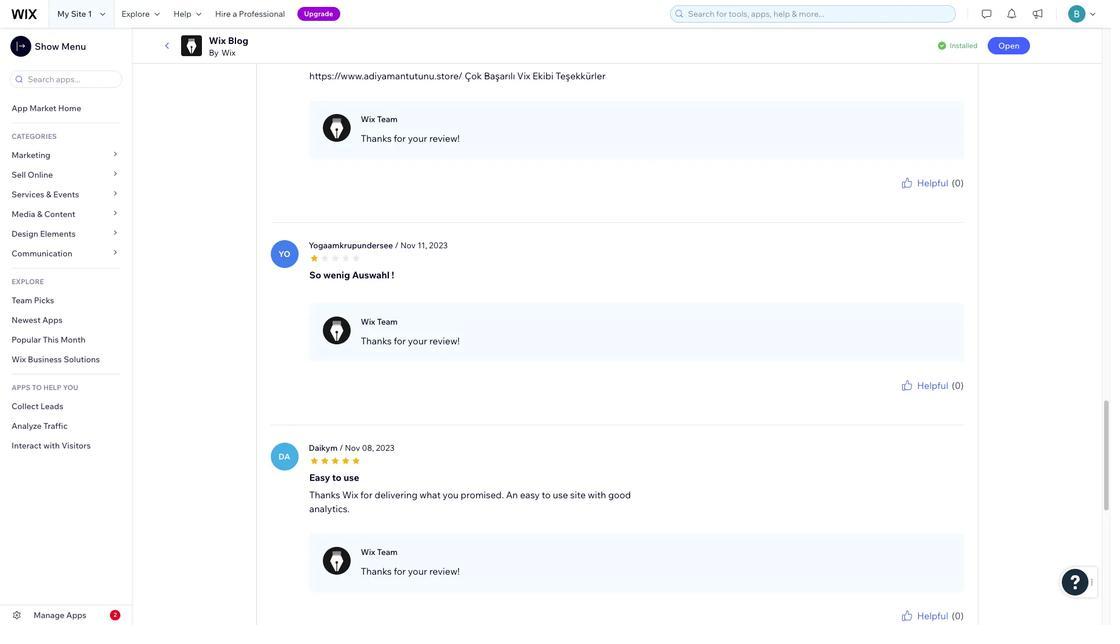 Task type: describe. For each thing, give the bounding box(es) containing it.
analyze
[[12, 421, 42, 431]]

team for yo
[[377, 317, 398, 327]]

team for tu
[[377, 114, 398, 124]]

open
[[999, 41, 1020, 51]]

daikym / nov 08, 2023
[[309, 443, 395, 453]]

2 review! from the top
[[430, 335, 460, 347]]

apps
[[12, 383, 30, 392]]

tutuncuadiyaman02 / nov 12, 2023
[[309, 24, 442, 34]]

explore
[[122, 9, 150, 19]]

services & events
[[12, 189, 79, 200]]

collect
[[12, 401, 39, 412]]

& for content
[[37, 209, 43, 219]]

your for tu
[[408, 132, 428, 144]]

content
[[44, 209, 75, 219]]

what
[[420, 489, 441, 501]]

(0) for easy to use thanks wix for delivering what you promised. an easy to use site with good analytics.
[[953, 610, 965, 622]]

this
[[43, 335, 59, 345]]

0 horizontal spatial to
[[332, 472, 342, 483]]

with inside easy to use thanks wix for delivering what you promised. an easy to use site with good analytics.
[[588, 489, 607, 501]]

da
[[279, 451, 291, 462]]

2023 for daikym / nov 08, 2023
[[376, 443, 395, 453]]

app market home
[[12, 103, 81, 114]]

your for yo
[[408, 335, 428, 347]]

1 horizontal spatial use
[[553, 489, 569, 501]]

nov for 11,
[[401, 240, 416, 251]]

12,
[[411, 24, 421, 34]]

traffic
[[43, 421, 68, 431]]

2023 for yogaamkrupundersee / nov 11, 2023
[[429, 240, 448, 251]]

help
[[174, 9, 192, 19]]

review! for use
[[430, 566, 460, 577]]

services
[[12, 189, 44, 200]]

home
[[58, 103, 81, 114]]

app market home link
[[0, 98, 132, 118]]

2023 for tutuncuadiyaman02 / nov 12, 2023
[[423, 24, 442, 34]]

team picks
[[12, 295, 54, 306]]

thanks for your review! for use
[[361, 566, 460, 577]]

explore
[[12, 277, 44, 286]]

leads
[[41, 401, 63, 412]]

collect leads link
[[0, 397, 132, 416]]

daikym
[[309, 443, 338, 453]]

with inside sidebar element
[[43, 441, 60, 451]]

blog
[[228, 35, 249, 46]]

yo
[[279, 249, 291, 259]]

so
[[310, 269, 321, 281]]

nov for 12,
[[394, 24, 409, 34]]

month
[[61, 335, 86, 345]]

tu
[[279, 32, 290, 43]]

auswahl
[[352, 269, 390, 281]]

marketing link
[[0, 145, 132, 165]]

ekibi
[[533, 70, 554, 81]]

media & content
[[12, 209, 75, 219]]

2 helpful from the top
[[918, 380, 949, 391]]

menu
[[61, 41, 86, 52]]

for inside easy to use thanks wix for delivering what you promised. an easy to use site with good analytics.
[[361, 489, 373, 501]]

hire
[[215, 9, 231, 19]]

wix business solutions link
[[0, 350, 132, 369]]

analyze traffic
[[12, 421, 68, 431]]

design elements link
[[0, 224, 132, 244]]

sell online link
[[0, 165, 132, 185]]

an
[[506, 489, 518, 501]]

show menu button
[[10, 36, 86, 57]]

newest apps
[[12, 315, 63, 325]]

manage apps
[[34, 610, 86, 621]]

1 horizontal spatial to
[[542, 489, 551, 501]]

2 wix team from the top
[[361, 317, 398, 327]]

wix blog by wix
[[209, 35, 249, 58]]

!
[[392, 269, 394, 281]]

başarılı
[[484, 70, 516, 81]]

adıyaman
[[310, 52, 354, 64]]

2 helpful button from the top
[[900, 379, 949, 392]]

wix team for adıyaman tütünü
[[361, 114, 398, 124]]

upgrade
[[304, 9, 333, 18]]

hire a professional link
[[208, 0, 292, 28]]

open button
[[989, 37, 1031, 54]]

& for events
[[46, 189, 51, 200]]

good
[[609, 489, 631, 501]]

tütünü
[[356, 52, 387, 64]]

vix
[[518, 70, 531, 81]]

tutuncuadiyaman02
[[309, 24, 387, 34]]

easy
[[520, 489, 540, 501]]

my site 1
[[57, 9, 92, 19]]

solutions
[[64, 354, 100, 365]]

elements
[[40, 229, 76, 239]]

business
[[28, 354, 62, 365]]

wix business solutions
[[12, 354, 100, 365]]

w i image for daikym
[[323, 547, 351, 575]]

çok
[[465, 70, 482, 81]]

1
[[88, 9, 92, 19]]

w i image for yogaamkrupundersee
[[323, 317, 351, 344]]

wix inside sidebar element
[[12, 354, 26, 365]]

w i image
[[323, 114, 351, 142]]

site
[[571, 489, 586, 501]]

site
[[71, 9, 86, 19]]

helpful for easy to use thanks wix for delivering what you promised. an easy to use site with good analytics.
[[918, 610, 949, 622]]

marketing
[[12, 150, 50, 160]]

team for da
[[377, 547, 398, 557]]



Task type: locate. For each thing, give the bounding box(es) containing it.
2 horizontal spatial /
[[395, 240, 399, 251]]

/ for / nov 08, 2023
[[340, 443, 343, 453]]

0 vertical spatial with
[[43, 441, 60, 451]]

1 vertical spatial 2023
[[429, 240, 448, 251]]

2 vertical spatial 2023
[[376, 443, 395, 453]]

0 vertical spatial nov
[[394, 24, 409, 34]]

use
[[344, 472, 360, 483], [553, 489, 569, 501]]

2 vertical spatial nov
[[345, 443, 360, 453]]

online
[[28, 170, 53, 180]]

0 vertical spatial /
[[389, 24, 392, 34]]

2
[[114, 612, 117, 619]]

team inside sidebar element
[[12, 295, 32, 306]]

/ left 12,
[[389, 24, 392, 34]]

2 thank you for your feedback from the top
[[873, 392, 965, 401]]

https://www.adiyamantutunu.store/
[[310, 70, 463, 81]]

thanks for yo
[[361, 335, 392, 347]]

thanks for tu
[[361, 132, 392, 144]]

collect leads
[[12, 401, 63, 412]]

1 vertical spatial (0)
[[953, 380, 965, 391]]

interact with visitors link
[[0, 436, 132, 456]]

3 (0) from the top
[[953, 610, 965, 622]]

2 (0) from the top
[[953, 380, 965, 391]]

analytics.
[[310, 503, 350, 515]]

2023 right 12,
[[423, 24, 442, 34]]

design elements
[[12, 229, 76, 239]]

Search for tools, apps, help & more... field
[[685, 6, 953, 22]]

show menu
[[35, 41, 86, 52]]

2 vertical spatial (0)
[[953, 610, 965, 622]]

1 vertical spatial to
[[542, 489, 551, 501]]

show
[[35, 41, 59, 52]]

0 horizontal spatial use
[[344, 472, 360, 483]]

w i image
[[323, 317, 351, 344], [323, 547, 351, 575]]

0 vertical spatial you
[[894, 190, 906, 198]]

& left events
[[46, 189, 51, 200]]

nov left 11,
[[401, 240, 416, 251]]

a
[[233, 9, 237, 19]]

3 review! from the top
[[430, 566, 460, 577]]

sidebar element
[[0, 28, 133, 625]]

your for da
[[408, 566, 428, 577]]

0 vertical spatial thank you for your feedback
[[873, 190, 965, 198]]

with down the traffic
[[43, 441, 60, 451]]

events
[[53, 189, 79, 200]]

(0) for adıyaman tütünü https://www.adiyamantutunu.store/ çok başarılı vix ekibi teşekkürler
[[953, 177, 965, 189]]

you for tu
[[894, 190, 906, 198]]

0 horizontal spatial &
[[37, 209, 43, 219]]

helpful button
[[900, 176, 949, 190], [900, 379, 949, 392], [900, 609, 949, 623]]

helpful button for adıyaman tütünü https://www.adiyamantutunu.store/ çok başarılı vix ekibi teşekkürler
[[900, 176, 949, 190]]

1 vertical spatial w i image
[[323, 547, 351, 575]]

2023 right 11,
[[429, 240, 448, 251]]

1 horizontal spatial /
[[389, 24, 392, 34]]

0 vertical spatial &
[[46, 189, 51, 200]]

hire a professional
[[215, 9, 285, 19]]

/ for / nov 11, 2023
[[395, 240, 399, 251]]

(0)
[[953, 177, 965, 189], [953, 380, 965, 391], [953, 610, 965, 622]]

feedback for yo
[[934, 392, 965, 401]]

yogaamkrupundersee
[[309, 240, 393, 251]]

thank
[[873, 190, 893, 198], [873, 392, 893, 401]]

2 vertical spatial thanks for your review!
[[361, 566, 460, 577]]

0 vertical spatial thanks for your review!
[[361, 132, 460, 144]]

2 vertical spatial review!
[[430, 566, 460, 577]]

for
[[394, 132, 406, 144], [907, 190, 917, 198], [394, 335, 406, 347], [907, 392, 917, 401], [361, 489, 373, 501], [394, 566, 406, 577]]

2 vertical spatial /
[[340, 443, 343, 453]]

3 wix team from the top
[[361, 547, 398, 557]]

1 vertical spatial helpful button
[[900, 379, 949, 392]]

/ right daikym
[[340, 443, 343, 453]]

/ left 11,
[[395, 240, 399, 251]]

nov
[[394, 24, 409, 34], [401, 240, 416, 251], [345, 443, 360, 453]]

use down daikym / nov 08, 2023 at the bottom of page
[[344, 472, 360, 483]]

3 helpful from the top
[[918, 610, 949, 622]]

nov for 08,
[[345, 443, 360, 453]]

professional
[[239, 9, 285, 19]]

1 vertical spatial you
[[894, 392, 906, 401]]

1 thanks for your review! from the top
[[361, 132, 460, 144]]

1 vertical spatial wix team
[[361, 317, 398, 327]]

2023
[[423, 24, 442, 34], [429, 240, 448, 251], [376, 443, 395, 453]]

newest
[[12, 315, 41, 325]]

apps
[[42, 315, 63, 325], [66, 610, 86, 621]]

thank you for your feedback
[[873, 190, 965, 198], [873, 392, 965, 401]]

0 vertical spatial w i image
[[323, 317, 351, 344]]

popular this month
[[12, 335, 86, 345]]

wenig
[[324, 269, 350, 281]]

review! for https://www.adiyamantutunu.store/
[[430, 132, 460, 144]]

1 vertical spatial &
[[37, 209, 43, 219]]

2 thank from the top
[[873, 392, 893, 401]]

apps up this
[[42, 315, 63, 325]]

your
[[408, 132, 428, 144], [918, 190, 933, 198], [408, 335, 428, 347], [918, 392, 933, 401], [408, 566, 428, 577]]

team picks link
[[0, 291, 132, 310]]

team
[[377, 114, 398, 124], [12, 295, 32, 306], [377, 317, 398, 327], [377, 547, 398, 557]]

nov left 08,
[[345, 443, 360, 453]]

3 helpful button from the top
[[900, 609, 949, 623]]

popular
[[12, 335, 41, 345]]

1 thank you for your feedback from the top
[[873, 190, 965, 198]]

0 horizontal spatial with
[[43, 441, 60, 451]]

1 vertical spatial review!
[[430, 335, 460, 347]]

apps for newest apps
[[42, 315, 63, 325]]

thank you for your feedback for tu
[[873, 190, 965, 198]]

thank you for your feedback for yo
[[873, 392, 965, 401]]

0 vertical spatial apps
[[42, 315, 63, 325]]

1 vertical spatial /
[[395, 240, 399, 251]]

1 review! from the top
[[430, 132, 460, 144]]

thanks for your review!
[[361, 132, 460, 144], [361, 335, 460, 347], [361, 566, 460, 577]]

w i image down analytics.
[[323, 547, 351, 575]]

to right easy
[[542, 489, 551, 501]]

wix team
[[361, 114, 398, 124], [361, 317, 398, 327], [361, 547, 398, 557]]

thanks
[[361, 132, 392, 144], [361, 335, 392, 347], [310, 489, 340, 501], [361, 566, 392, 577]]

apps right manage
[[66, 610, 86, 621]]

2 vertical spatial helpful button
[[900, 609, 949, 623]]

newest apps link
[[0, 310, 132, 330]]

1 horizontal spatial &
[[46, 189, 51, 200]]

media
[[12, 209, 35, 219]]

1 vertical spatial nov
[[401, 240, 416, 251]]

installed
[[950, 41, 978, 50]]

0 vertical spatial helpful
[[918, 177, 949, 189]]

you inside easy to use thanks wix for delivering what you promised. an easy to use site with good analytics.
[[443, 489, 459, 501]]

apps to help you
[[12, 383, 78, 392]]

easy
[[310, 472, 330, 483]]

interact with visitors
[[12, 441, 91, 451]]

1 horizontal spatial apps
[[66, 610, 86, 621]]

0 vertical spatial feedback
[[934, 190, 965, 198]]

delivering
[[375, 489, 418, 501]]

by
[[209, 47, 219, 58]]

helpful for adıyaman tütünü https://www.adiyamantutunu.store/ çok başarılı vix ekibi teşekkürler
[[918, 177, 949, 189]]

2 thanks for your review! from the top
[[361, 335, 460, 347]]

0 vertical spatial review!
[[430, 132, 460, 144]]

apps for manage apps
[[66, 610, 86, 621]]

upgrade button
[[297, 7, 340, 21]]

thanks for da
[[361, 566, 392, 577]]

0 vertical spatial wix team
[[361, 114, 398, 124]]

categories
[[12, 132, 57, 141]]

Search apps... field
[[24, 71, 118, 87]]

adıyaman tütünü https://www.adiyamantutunu.store/ çok başarılı vix ekibi teşekkürler
[[310, 52, 606, 81]]

1 feedback from the top
[[934, 190, 965, 198]]

picks
[[34, 295, 54, 306]]

1 vertical spatial feedback
[[934, 392, 965, 401]]

0 horizontal spatial /
[[340, 443, 343, 453]]

teşekkürler
[[556, 70, 606, 81]]

thanks for your review! for https://www.adiyamantutunu.store/
[[361, 132, 460, 144]]

communication
[[12, 248, 74, 259]]

0 vertical spatial helpful button
[[900, 176, 949, 190]]

1 vertical spatial with
[[588, 489, 607, 501]]

to right "easy" in the left of the page
[[332, 472, 342, 483]]

thank for tu
[[873, 190, 893, 198]]

wix blog logo image
[[181, 35, 202, 56]]

visitors
[[62, 441, 91, 451]]

1 vertical spatial apps
[[66, 610, 86, 621]]

2 vertical spatial wix team
[[361, 547, 398, 557]]

3 thanks for your review! from the top
[[361, 566, 460, 577]]

so wenig auswahl !
[[310, 269, 394, 281]]

media & content link
[[0, 204, 132, 224]]

you for yo
[[894, 392, 906, 401]]

1 helpful button from the top
[[900, 176, 949, 190]]

&
[[46, 189, 51, 200], [37, 209, 43, 219]]

you
[[894, 190, 906, 198], [894, 392, 906, 401], [443, 489, 459, 501]]

with right "site"
[[588, 489, 607, 501]]

use left "site"
[[553, 489, 569, 501]]

easy to use thanks wix for delivering what you promised. an easy to use site with good analytics.
[[310, 472, 631, 515]]

1 thank from the top
[[873, 190, 893, 198]]

1 vertical spatial thanks for your review!
[[361, 335, 460, 347]]

wix
[[209, 35, 226, 46], [222, 47, 236, 58], [361, 114, 375, 124], [361, 317, 375, 327], [12, 354, 26, 365], [342, 489, 359, 501], [361, 547, 375, 557]]

& right media on the left top of the page
[[37, 209, 43, 219]]

w i image down wenig
[[323, 317, 351, 344]]

app
[[12, 103, 28, 114]]

yogaamkrupundersee / nov 11, 2023
[[309, 240, 448, 251]]

1 w i image from the top
[[323, 317, 351, 344]]

0 vertical spatial (0)
[[953, 177, 965, 189]]

wix inside easy to use thanks wix for delivering what you promised. an easy to use site with good analytics.
[[342, 489, 359, 501]]

1 (0) from the top
[[953, 177, 965, 189]]

1 vertical spatial helpful
[[918, 380, 949, 391]]

design
[[12, 229, 38, 239]]

help
[[43, 383, 61, 392]]

promised.
[[461, 489, 504, 501]]

helpful
[[918, 177, 949, 189], [918, 380, 949, 391], [918, 610, 949, 622]]

1 vertical spatial thank you for your feedback
[[873, 392, 965, 401]]

2 w i image from the top
[[323, 547, 351, 575]]

popular this month link
[[0, 330, 132, 350]]

2 feedback from the top
[[934, 392, 965, 401]]

wix team for easy to use
[[361, 547, 398, 557]]

0 vertical spatial thank
[[873, 190, 893, 198]]

1 helpful from the top
[[918, 177, 949, 189]]

1 vertical spatial thank
[[873, 392, 893, 401]]

nov left 12,
[[394, 24, 409, 34]]

with
[[43, 441, 60, 451], [588, 489, 607, 501]]

analyze traffic link
[[0, 416, 132, 436]]

feedback for tu
[[934, 190, 965, 198]]

2 vertical spatial helpful
[[918, 610, 949, 622]]

2 vertical spatial you
[[443, 489, 459, 501]]

0 vertical spatial 2023
[[423, 24, 442, 34]]

1 wix team from the top
[[361, 114, 398, 124]]

0 vertical spatial to
[[332, 472, 342, 483]]

/ for / nov 12, 2023
[[389, 24, 392, 34]]

0 horizontal spatial apps
[[42, 315, 63, 325]]

services & events link
[[0, 185, 132, 204]]

2023 right 08,
[[376, 443, 395, 453]]

0 vertical spatial use
[[344, 472, 360, 483]]

1 horizontal spatial with
[[588, 489, 607, 501]]

11,
[[418, 240, 428, 251]]

thank for yo
[[873, 392, 893, 401]]

thanks inside easy to use thanks wix for delivering what you promised. an easy to use site with good analytics.
[[310, 489, 340, 501]]

helpful button for easy to use thanks wix for delivering what you promised. an easy to use site with good analytics.
[[900, 609, 949, 623]]

interact
[[12, 441, 42, 451]]

1 vertical spatial use
[[553, 489, 569, 501]]

you
[[63, 383, 78, 392]]



Task type: vqa. For each thing, say whether or not it's contained in the screenshot.
field
no



